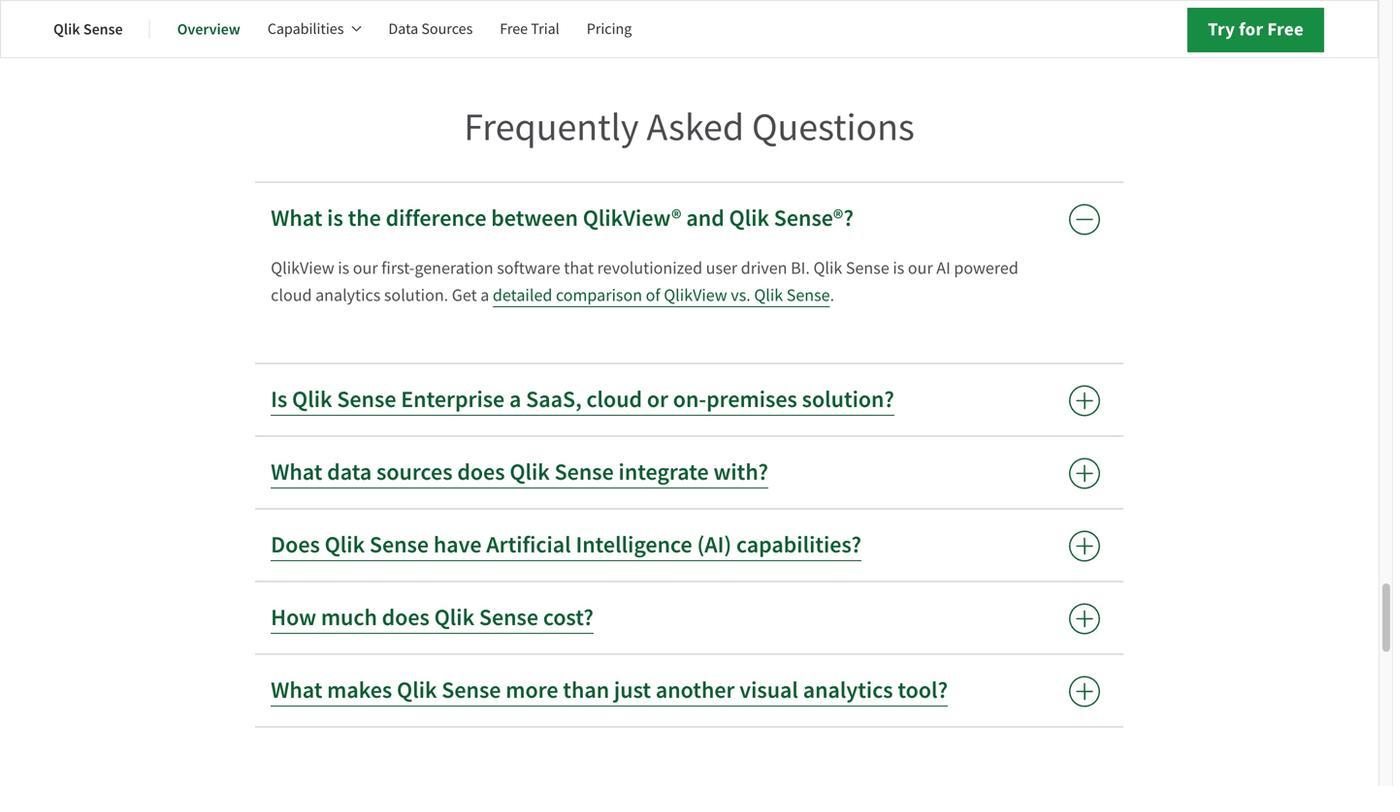 Task type: vqa. For each thing, say whether or not it's contained in the screenshot.
Login icon
no



Task type: describe. For each thing, give the bounding box(es) containing it.
a inside qlikview is our first-generation software that revolutionized user driven bi. qlik sense is our ai powered cloud analytics solution. get a
[[481, 285, 489, 307]]

what for what makes qlik sense more than just another visual analytics tool?
[[271, 676, 323, 707]]

intelligence
[[576, 530, 693, 561]]

another
[[656, 676, 735, 707]]

data sources
[[389, 19, 473, 39]]

have
[[434, 530, 482, 561]]

cost?
[[543, 603, 594, 634]]

is for what
[[327, 203, 343, 234]]

qlikview®
[[583, 203, 682, 234]]

premises
[[706, 385, 797, 416]]

is qlik sense enterprise a saas, cloud or on-premises solution?
[[271, 385, 894, 416]]

frequently asked questions
[[464, 103, 915, 153]]

tool?
[[898, 676, 948, 707]]

how much does qlik sense cost?
[[271, 603, 594, 634]]

detailed
[[493, 285, 552, 307]]

the
[[348, 203, 381, 234]]

is left ai
[[893, 257, 905, 280]]

integrate
[[619, 458, 709, 488]]

1 our from the left
[[353, 257, 378, 280]]

of
[[646, 285, 660, 307]]

free trial link
[[500, 6, 560, 52]]

sense inside dropdown button
[[442, 676, 501, 707]]

data
[[327, 458, 372, 488]]

what makes qlik sense more than just another visual analytics tool? button
[[255, 656, 1123, 727]]

or
[[647, 385, 669, 416]]

qlik sense
[[53, 19, 123, 39]]

first-
[[381, 257, 415, 280]]

does
[[271, 530, 320, 561]]

than
[[563, 676, 609, 707]]

what for what data sources does qlik sense integrate with?
[[271, 458, 323, 488]]

bi.
[[791, 257, 810, 280]]

try
[[1208, 17, 1235, 42]]

for
[[1239, 17, 1264, 42]]

between
[[491, 203, 578, 234]]

just
[[614, 676, 651, 707]]

get
[[452, 285, 477, 307]]

1 vertical spatial qlikview
[[664, 285, 727, 307]]

does qlik sense have artificial intelligence (ai) capabilities? button
[[255, 510, 1123, 582]]

difference
[[386, 203, 487, 234]]

free inside 'link'
[[1268, 17, 1304, 42]]

overview link
[[177, 6, 240, 52]]

driven
[[741, 257, 787, 280]]

data
[[389, 19, 418, 39]]

what is the difference between qlikview® and qlik sense®?
[[271, 203, 854, 234]]

.
[[830, 285, 835, 307]]

saas,
[[526, 385, 582, 416]]

qlik inside dropdown button
[[397, 676, 437, 707]]

frequently
[[464, 103, 639, 153]]

try for free link
[[1188, 8, 1324, 52]]

generation
[[415, 257, 494, 280]]

and
[[686, 203, 725, 234]]



Task type: locate. For each thing, give the bounding box(es) containing it.
free right for
[[1268, 17, 1304, 42]]

pricing
[[587, 19, 632, 39]]

is inside dropdown button
[[327, 203, 343, 234]]

a right get on the left top
[[481, 285, 489, 307]]

is down the
[[338, 257, 350, 280]]

does right much
[[382, 603, 430, 634]]

sense®?
[[774, 203, 854, 234]]

detailed comparison of qlikview vs. qlik sense .
[[493, 285, 835, 307]]

a left saas,
[[509, 385, 521, 416]]

menu bar
[[53, 6, 659, 52]]

sources
[[421, 19, 473, 39]]

visual
[[740, 676, 798, 707]]

menu bar containing qlik sense
[[53, 6, 659, 52]]

1 horizontal spatial a
[[509, 385, 521, 416]]

capabilities link
[[268, 6, 361, 52]]

0 horizontal spatial our
[[353, 257, 378, 280]]

powered
[[954, 257, 1019, 280]]

cloud inside qlikview is our first-generation software that revolutionized user driven bi. qlik sense is our ai powered cloud analytics solution. get a
[[271, 285, 312, 307]]

data sources link
[[389, 6, 473, 52]]

1 vertical spatial analytics
[[803, 676, 893, 707]]

1 vertical spatial cloud
[[587, 385, 642, 416]]

revolutionized
[[597, 257, 703, 280]]

what left the makes at bottom
[[271, 676, 323, 707]]

1 vertical spatial does
[[382, 603, 430, 634]]

how much does qlik sense cost? button
[[255, 583, 1123, 655]]

artificial
[[486, 530, 571, 561]]

2 vertical spatial what
[[271, 676, 323, 707]]

capabilities?
[[736, 530, 862, 561]]

capabilities
[[268, 19, 344, 39]]

1 horizontal spatial qlikview
[[664, 285, 727, 307]]

what left the
[[271, 203, 323, 234]]

0 vertical spatial does
[[457, 458, 505, 488]]

0 vertical spatial analytics
[[315, 285, 381, 307]]

asked
[[647, 103, 744, 153]]

try for free
[[1208, 17, 1304, 42]]

more
[[506, 676, 558, 707]]

qlik inside qlikview is our first-generation software that revolutionized user driven bi. qlik sense is our ai powered cloud analytics solution. get a
[[814, 257, 843, 280]]

is left the
[[327, 203, 343, 234]]

software
[[497, 257, 561, 280]]

ai
[[937, 257, 951, 280]]

1 vertical spatial what
[[271, 458, 323, 488]]

what is the difference between qlikview® and qlik sense®? button
[[255, 183, 1123, 255]]

questions
[[752, 103, 915, 153]]

what data sources does qlik sense integrate with? button
[[255, 437, 1123, 509]]

a inside dropdown button
[[509, 385, 521, 416]]

analytics left solution.
[[315, 285, 381, 307]]

does
[[457, 458, 505, 488], [382, 603, 430, 634]]

(ai)
[[697, 530, 732, 561]]

vs.
[[731, 285, 751, 307]]

1 horizontal spatial cloud
[[587, 385, 642, 416]]

our left ai
[[908, 257, 933, 280]]

how
[[271, 603, 316, 634]]

overview
[[177, 19, 240, 39]]

analytics left tool?
[[803, 676, 893, 707]]

free trial
[[500, 19, 560, 39]]

our
[[353, 257, 378, 280], [908, 257, 933, 280]]

sense
[[83, 19, 123, 39], [846, 257, 890, 280], [787, 285, 830, 307], [337, 385, 396, 416], [555, 458, 614, 488], [370, 530, 429, 561], [479, 603, 539, 634], [442, 676, 501, 707]]

cloud
[[271, 285, 312, 307], [587, 385, 642, 416]]

makes
[[327, 676, 392, 707]]

does qlik sense have artificial intelligence (ai) capabilities?
[[271, 530, 862, 561]]

0 horizontal spatial analytics
[[315, 285, 381, 307]]

free
[[1268, 17, 1304, 42], [500, 19, 528, 39]]

1 horizontal spatial analytics
[[803, 676, 893, 707]]

enterprise
[[401, 385, 505, 416]]

detailed comparison of qlikview vs. qlik sense link
[[493, 285, 830, 308]]

that
[[564, 257, 594, 280]]

1 horizontal spatial does
[[457, 458, 505, 488]]

1 horizontal spatial our
[[908, 257, 933, 280]]

solution?
[[802, 385, 894, 416]]

qlikview down user
[[664, 285, 727, 307]]

what data sources does qlik sense integrate with?
[[271, 458, 769, 488]]

solution.
[[384, 285, 448, 307]]

what inside dropdown button
[[271, 676, 323, 707]]

a
[[481, 285, 489, 307], [509, 385, 521, 416]]

qlik sense link
[[53, 6, 123, 52]]

on-
[[673, 385, 706, 416]]

1 what from the top
[[271, 203, 323, 234]]

is
[[271, 385, 287, 416]]

qlikview
[[271, 257, 334, 280], [664, 285, 727, 307]]

analytics inside dropdown button
[[803, 676, 893, 707]]

is qlik sense enterprise a saas, cloud or on-premises solution? button
[[255, 365, 1123, 436]]

sense inside qlikview is our first-generation software that revolutionized user driven bi. qlik sense is our ai powered cloud analytics solution. get a
[[846, 257, 890, 280]]

cloud inside dropdown button
[[587, 385, 642, 416]]

our left the first-
[[353, 257, 378, 280]]

qlikview left the first-
[[271, 257, 334, 280]]

comparison
[[556, 285, 642, 307]]

sources
[[376, 458, 453, 488]]

free left trial
[[500, 19, 528, 39]]

what left data
[[271, 458, 323, 488]]

0 vertical spatial a
[[481, 285, 489, 307]]

0 vertical spatial cloud
[[271, 285, 312, 307]]

1 vertical spatial a
[[509, 385, 521, 416]]

qlikview inside qlikview is our first-generation software that revolutionized user driven bi. qlik sense is our ai powered cloud analytics solution. get a
[[271, 257, 334, 280]]

what
[[271, 203, 323, 234], [271, 458, 323, 488], [271, 676, 323, 707]]

0 horizontal spatial cloud
[[271, 285, 312, 307]]

0 horizontal spatial a
[[481, 285, 489, 307]]

0 horizontal spatial qlikview
[[271, 257, 334, 280]]

user
[[706, 257, 738, 280]]

3 what from the top
[[271, 676, 323, 707]]

trial
[[531, 19, 560, 39]]

pricing link
[[587, 6, 632, 52]]

qlikview is our first-generation software that revolutionized user driven bi. qlik sense is our ai powered cloud analytics solution. get a
[[271, 257, 1019, 307]]

analytics
[[315, 285, 381, 307], [803, 676, 893, 707]]

is
[[327, 203, 343, 234], [338, 257, 350, 280], [893, 257, 905, 280]]

analytics inside qlikview is our first-generation software that revolutionized user driven bi. qlik sense is our ai powered cloud analytics solution. get a
[[315, 285, 381, 307]]

does right sources
[[457, 458, 505, 488]]

0 vertical spatial what
[[271, 203, 323, 234]]

0 vertical spatial qlikview
[[271, 257, 334, 280]]

0 horizontal spatial free
[[500, 19, 528, 39]]

1 horizontal spatial free
[[1268, 17, 1304, 42]]

0 horizontal spatial does
[[382, 603, 430, 634]]

2 our from the left
[[908, 257, 933, 280]]

2 what from the top
[[271, 458, 323, 488]]

qlik
[[53, 19, 80, 39], [729, 203, 769, 234], [814, 257, 843, 280], [754, 285, 783, 307], [292, 385, 332, 416], [510, 458, 550, 488], [325, 530, 365, 561], [434, 603, 475, 634], [397, 676, 437, 707]]

what for what is the difference between qlikview® and qlik sense®?
[[271, 203, 323, 234]]

is for qlikview
[[338, 257, 350, 280]]

what makes qlik sense more than just another visual analytics tool?
[[271, 676, 948, 707]]

with?
[[714, 458, 769, 488]]

much
[[321, 603, 377, 634]]



